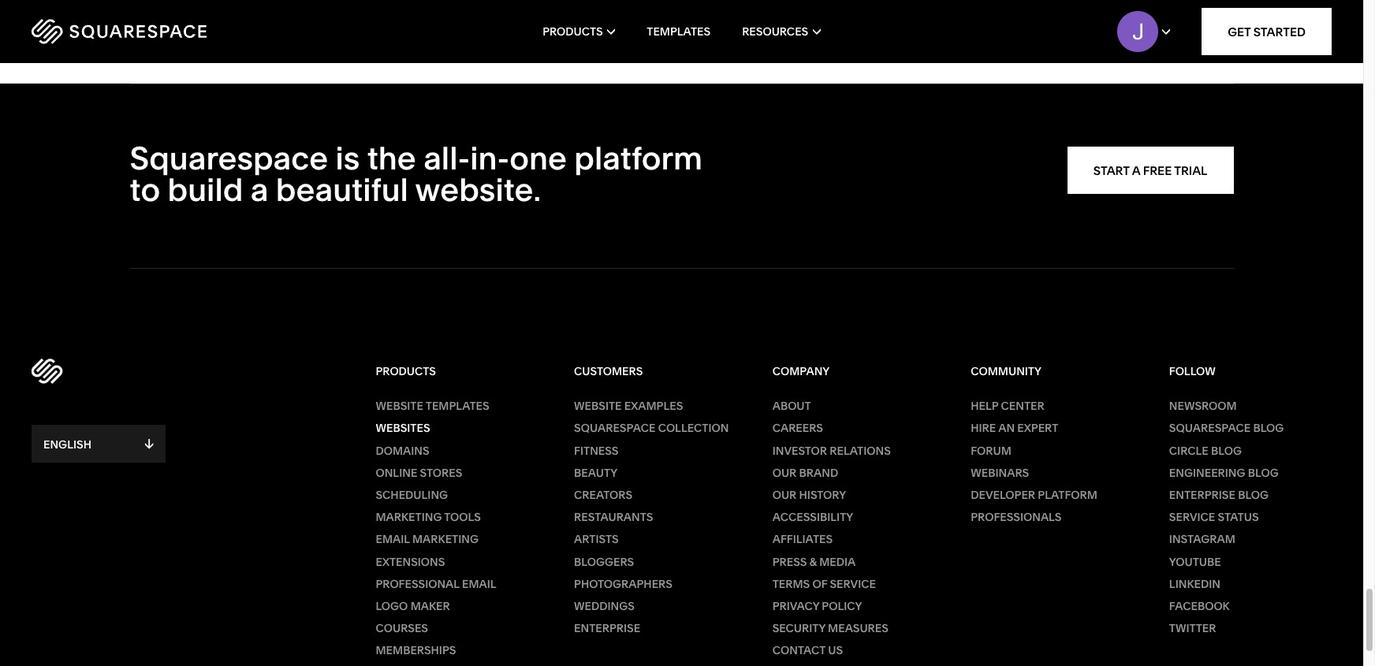 Task type: locate. For each thing, give the bounding box(es) containing it.
domains link
[[376, 444, 538, 458]]

email
[[376, 533, 410, 547], [462, 577, 496, 591]]

press & media link
[[772, 555, 935, 569]]

1 horizontal spatial templates
[[647, 24, 711, 39]]

service down press & media link
[[830, 577, 876, 591]]

brand
[[799, 466, 838, 480]]

0 horizontal spatial service
[[830, 577, 876, 591]]

history
[[799, 488, 846, 502]]

artists
[[574, 533, 619, 547]]

squarespace logo link
[[32, 19, 292, 44], [32, 356, 376, 387]]

1 our from the top
[[772, 466, 797, 480]]

1 horizontal spatial squarespace
[[574, 421, 655, 436]]

1 vertical spatial our
[[772, 488, 797, 502]]

0 vertical spatial squarespace logo image
[[32, 19, 207, 44]]

beauty link
[[574, 466, 737, 480]]

restaurants
[[574, 510, 653, 525]]

weddings
[[574, 599, 635, 613]]

enterprise blog link
[[1169, 488, 1332, 502]]

0 vertical spatial email
[[376, 533, 410, 547]]

website for website examples
[[574, 399, 622, 413]]

fitness
[[574, 444, 619, 458]]

professionals
[[971, 510, 1062, 525]]

blog inside 'link'
[[1253, 421, 1284, 436]]

website up websites in the left of the page
[[376, 399, 423, 413]]

enterprise down weddings
[[574, 621, 640, 636]]

enterprise for enterprise blog
[[1169, 488, 1235, 502]]

0 vertical spatial marketing
[[376, 510, 442, 525]]

blog down engineering blog link
[[1238, 488, 1269, 502]]

0 vertical spatial our
[[772, 466, 797, 480]]

careers
[[772, 421, 823, 436]]

memberships
[[376, 644, 456, 658]]

collection
[[658, 421, 729, 436]]

1 horizontal spatial service
[[1169, 510, 1215, 525]]

our down the investor
[[772, 466, 797, 480]]

contact us
[[772, 644, 843, 658]]

0 horizontal spatial website
[[376, 399, 423, 413]]

about link
[[772, 399, 935, 414]]

enterprise down "engineering" on the right of the page
[[1169, 488, 1235, 502]]

logo
[[376, 599, 408, 613]]

service
[[1169, 510, 1215, 525], [830, 577, 876, 591]]

service up 'instagram'
[[1169, 510, 1215, 525]]

maker
[[410, 599, 450, 613]]

enterprise
[[1169, 488, 1235, 502], [574, 621, 640, 636]]

1 vertical spatial enterprise
[[574, 621, 640, 636]]

marketing tools link
[[376, 510, 538, 525]]

scheduling
[[376, 488, 448, 502]]

facebook link
[[1169, 599, 1332, 614]]

security measures
[[772, 621, 888, 636]]

webinars
[[971, 466, 1029, 480]]

hire an expert link
[[971, 421, 1133, 436]]

squarespace logo image
[[32, 19, 207, 44], [32, 359, 63, 384]]

email down 'extensions' link
[[462, 577, 496, 591]]

blog down 'squarespace blog'
[[1211, 444, 1242, 458]]

2 our from the top
[[772, 488, 797, 502]]

terms of service link
[[772, 577, 935, 591]]

get started
[[1228, 24, 1306, 39]]

investor relations link
[[772, 444, 935, 458]]

1 website from the left
[[376, 399, 423, 413]]

0 horizontal spatial squarespace
[[130, 139, 328, 178]]

1 horizontal spatial products
[[543, 24, 603, 39]]

a right build
[[251, 171, 268, 209]]

logo maker
[[376, 599, 450, 613]]

0 horizontal spatial templates
[[426, 399, 489, 413]]

get
[[1228, 24, 1251, 39]]

artists link
[[574, 533, 737, 547]]

marketing down marketing tools link
[[412, 533, 479, 547]]

privacy policy link
[[772, 599, 935, 614]]

center
[[1001, 399, 1044, 413]]

1 horizontal spatial enterprise
[[1169, 488, 1235, 502]]

blog
[[1253, 421, 1284, 436], [1211, 444, 1242, 458], [1248, 466, 1279, 480], [1238, 488, 1269, 502]]

engineering blog link
[[1169, 466, 1332, 480]]

forum
[[971, 444, 1011, 458]]

press
[[772, 555, 807, 569]]

blog down circle blog link
[[1248, 466, 1279, 480]]

help center
[[971, 399, 1044, 413]]

newsroom
[[1169, 399, 1237, 413]]

squarespace blog
[[1169, 421, 1284, 436]]

0 vertical spatial templates
[[647, 24, 711, 39]]

1 vertical spatial templates
[[426, 399, 489, 413]]

1 horizontal spatial a
[[1132, 163, 1140, 178]]

website down customers
[[574, 399, 622, 413]]

online stores link
[[376, 466, 538, 480]]

to
[[130, 171, 160, 209]]

stores
[[420, 466, 462, 480]]

1 vertical spatial service
[[830, 577, 876, 591]]

website templates
[[376, 399, 489, 413]]

website examples
[[574, 399, 683, 413]]

1 squarespace logo image from the top
[[32, 19, 207, 44]]

1 vertical spatial squarespace logo image
[[32, 359, 63, 384]]

0 vertical spatial enterprise
[[1169, 488, 1235, 502]]

our
[[772, 466, 797, 480], [772, 488, 797, 502]]

our for our brand
[[772, 466, 797, 480]]

enterprise blog
[[1169, 488, 1269, 502]]

1 horizontal spatial website
[[574, 399, 622, 413]]

products inside button
[[543, 24, 603, 39]]

our down our brand
[[772, 488, 797, 502]]

0 vertical spatial squarespace logo link
[[32, 19, 292, 44]]

products button
[[543, 0, 615, 63]]

1 vertical spatial squarespace logo link
[[32, 356, 376, 387]]

a left free
[[1132, 163, 1140, 178]]

courses
[[376, 621, 428, 636]]

youtube link
[[1169, 555, 1332, 569]]

engineering blog
[[1169, 466, 1279, 480]]

customers
[[574, 364, 643, 378]]

english
[[43, 438, 91, 452]]

investor relations
[[772, 444, 891, 458]]

0 horizontal spatial enterprise
[[574, 621, 640, 636]]

2 website from the left
[[574, 399, 622, 413]]

0 horizontal spatial products
[[376, 364, 436, 378]]

0 horizontal spatial a
[[251, 171, 268, 209]]

bloggers link
[[574, 555, 737, 569]]

squarespace inside 'link'
[[1169, 421, 1251, 436]]

website examples link
[[574, 399, 737, 414]]

creators
[[574, 488, 632, 502]]

instagram link
[[1169, 533, 1332, 547]]

blog for engineering blog
[[1248, 466, 1279, 480]]

squarespace inside the squarespace is the all‑in‑one platform to build a beautiful website.
[[130, 139, 328, 178]]

security measures link
[[772, 621, 935, 636]]

squarespace collection link
[[574, 421, 737, 436]]

marketing down scheduling
[[376, 510, 442, 525]]

email up "extensions"
[[376, 533, 410, 547]]

templates
[[647, 24, 711, 39], [426, 399, 489, 413]]

blog down newsroom link
[[1253, 421, 1284, 436]]

2 horizontal spatial squarespace
[[1169, 421, 1251, 436]]

1 horizontal spatial email
[[462, 577, 496, 591]]

an
[[998, 421, 1015, 436]]

1 squarespace logo link from the top
[[32, 19, 292, 44]]

press & media
[[772, 555, 856, 569]]

facebook
[[1169, 599, 1230, 613]]

resources
[[742, 24, 808, 39]]

help
[[971, 399, 998, 413]]

squarespace blog link
[[1169, 421, 1332, 436]]

marketing tools
[[376, 510, 481, 525]]

0 vertical spatial products
[[543, 24, 603, 39]]



Task type: vqa. For each thing, say whether or not it's contained in the screenshot.
Hire an Expert Link
yes



Task type: describe. For each thing, give the bounding box(es) containing it.
newsroom link
[[1169, 399, 1332, 414]]

linkedin link
[[1169, 577, 1332, 591]]

affiliates
[[772, 533, 833, 547]]

extensions
[[376, 555, 445, 569]]

↓
[[145, 436, 154, 452]]

memberships link
[[376, 644, 538, 658]]

accessibility
[[772, 510, 853, 525]]

platform
[[1038, 488, 1097, 502]]

our brand
[[772, 466, 838, 480]]

start a free trial link
[[1067, 147, 1234, 194]]

linkedin
[[1169, 577, 1220, 591]]

circle
[[1169, 444, 1209, 458]]

about
[[772, 399, 811, 413]]

start
[[1093, 163, 1130, 178]]

contact us link
[[772, 644, 935, 658]]

weddings link
[[574, 599, 737, 614]]

scheduling link
[[376, 488, 538, 502]]

hire an expert
[[971, 421, 1058, 436]]

restaurants link
[[574, 510, 737, 525]]

0 horizontal spatial email
[[376, 533, 410, 547]]

company
[[772, 364, 830, 378]]

get started link
[[1202, 8, 1332, 55]]

follow
[[1169, 364, 1216, 378]]

investor
[[772, 444, 827, 458]]

contact
[[772, 644, 826, 658]]

enterprise for enterprise link
[[574, 621, 640, 636]]

our brand link
[[772, 466, 935, 480]]

our history link
[[772, 488, 935, 502]]

measures
[[828, 621, 888, 636]]

domains
[[376, 444, 429, 458]]

developer platform link
[[971, 488, 1133, 502]]

blog for enterprise blog
[[1238, 488, 1269, 502]]

our for our history
[[772, 488, 797, 502]]

blog for circle blog
[[1211, 444, 1242, 458]]

instagram
[[1169, 533, 1235, 547]]

us
[[828, 644, 843, 658]]

website.
[[415, 171, 541, 209]]

status
[[1218, 510, 1259, 525]]

1 vertical spatial email
[[462, 577, 496, 591]]

fitness link
[[574, 444, 737, 458]]

squarespace for squarespace blog
[[1169, 421, 1251, 436]]

security
[[772, 621, 825, 636]]

website for website templates
[[376, 399, 423, 413]]

email marketing link
[[376, 533, 538, 547]]

&
[[809, 555, 817, 569]]

squarespace for squarespace is the all‑in‑one platform to build a beautiful website.
[[130, 139, 328, 178]]

creators link
[[574, 488, 737, 502]]

0 vertical spatial service
[[1169, 510, 1215, 525]]

community
[[971, 364, 1041, 378]]

squarespace for squarespace collection
[[574, 421, 655, 436]]

free
[[1143, 163, 1172, 178]]

resources button
[[742, 0, 821, 63]]

photographers link
[[574, 577, 737, 591]]

help center link
[[971, 399, 1133, 414]]

online stores
[[376, 466, 462, 480]]

a inside 'link'
[[1132, 163, 1140, 178]]

professional
[[376, 577, 459, 591]]

photographers
[[574, 577, 672, 591]]

start a free trial
[[1093, 163, 1208, 178]]

service status
[[1169, 510, 1259, 525]]

build
[[168, 171, 243, 209]]

online
[[376, 466, 417, 480]]

website templates link
[[376, 399, 538, 414]]

beautiful
[[276, 171, 408, 209]]

engineering
[[1169, 466, 1245, 480]]

blog for squarespace blog
[[1253, 421, 1284, 436]]

a inside the squarespace is the all‑in‑one platform to build a beautiful website.
[[251, 171, 268, 209]]

of
[[812, 577, 827, 591]]

developer platform
[[971, 488, 1097, 502]]

media
[[819, 555, 856, 569]]

templates link
[[647, 0, 711, 63]]

accessibility link
[[772, 510, 935, 525]]

relations
[[830, 444, 891, 458]]

1 vertical spatial products
[[376, 364, 436, 378]]

terms
[[772, 577, 810, 591]]

expert
[[1017, 421, 1058, 436]]

privacy
[[772, 599, 819, 613]]

extensions link
[[376, 555, 538, 569]]

tools
[[444, 510, 481, 525]]

forum link
[[971, 444, 1133, 458]]

email marketing
[[376, 533, 479, 547]]

1 vertical spatial marketing
[[412, 533, 479, 547]]

youtube
[[1169, 555, 1221, 569]]

2 squarespace logo link from the top
[[32, 356, 376, 387]]

is
[[335, 139, 360, 178]]

affiliates link
[[772, 533, 935, 547]]

started
[[1253, 24, 1306, 39]]

websites link
[[376, 421, 538, 436]]

2 squarespace logo image from the top
[[32, 359, 63, 384]]

hire
[[971, 421, 996, 436]]

twitter link
[[1169, 621, 1332, 636]]

circle blog link
[[1169, 444, 1332, 458]]

circle blog
[[1169, 444, 1242, 458]]

twitter
[[1169, 621, 1216, 636]]

websites
[[376, 421, 430, 436]]

courses link
[[376, 621, 538, 636]]



